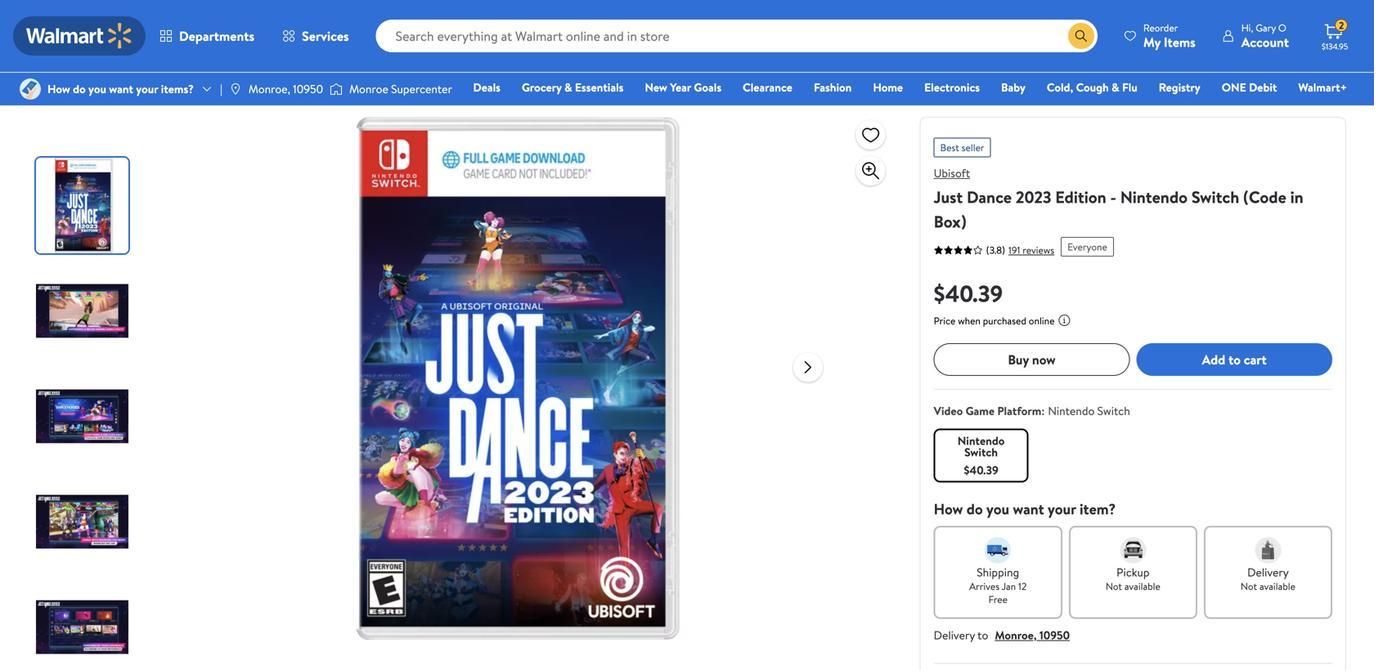 Task type: vqa. For each thing, say whether or not it's contained in the screenshot.
bottom delivery
yes



Task type: locate. For each thing, give the bounding box(es) containing it.
2 vertical spatial switch
[[965, 445, 998, 461]]

do
[[73, 81, 86, 97], [967, 499, 983, 520]]

not inside delivery not available
[[1241, 580, 1257, 594]]

0 horizontal spatial how
[[47, 81, 70, 97]]

0 horizontal spatial not
[[1106, 580, 1122, 594]]

1 available from the left
[[1125, 580, 1161, 594]]

/ right video games 'link'
[[100, 19, 104, 35]]

search icon image
[[1075, 29, 1088, 43]]

delivery down intent image for delivery
[[1248, 565, 1289, 581]]

you for how do you want your items?
[[88, 81, 106, 97]]

switch down platform
[[965, 445, 998, 461]]

available for delivery
[[1260, 580, 1296, 594]]

0 horizontal spatial you
[[88, 81, 106, 97]]

0 vertical spatial want
[[109, 81, 133, 97]]

how for how do you want your items?
[[47, 81, 70, 97]]

0 vertical spatial your
[[136, 81, 158, 97]]

to left cart
[[1229, 351, 1241, 369]]

departments
[[179, 27, 254, 45]]

ubisoft just dance 2023 edition - nintendo switch (code in box)
[[934, 165, 1304, 233]]

want
[[109, 81, 133, 97], [1013, 499, 1044, 520]]

reorder my items
[[1144, 21, 1196, 51]]

Search search field
[[376, 20, 1098, 52]]

available inside delivery not available
[[1260, 580, 1296, 594]]

to down arrives
[[978, 628, 988, 644]]

1 horizontal spatial do
[[967, 499, 983, 520]]

buy now
[[1008, 351, 1056, 369]]

clearance
[[743, 79, 793, 95]]

0 horizontal spatial  image
[[229, 83, 242, 96]]

& left flu
[[1112, 79, 1120, 95]]

you
[[88, 81, 106, 97], [987, 499, 1010, 520]]

available
[[1125, 580, 1161, 594], [1260, 580, 1296, 594]]

you up intent image for shipping
[[987, 499, 1010, 520]]

want left items?
[[109, 81, 133, 97]]

want for items?
[[109, 81, 133, 97]]

just dance 2023 edition - nintendo switch (code in box) - image 2 of 6 image
[[36, 263, 132, 359]]

$134.95
[[1322, 41, 1348, 52]]

items?
[[161, 81, 194, 97]]

0 vertical spatial you
[[88, 81, 106, 97]]

price when purchased online
[[934, 314, 1055, 328]]

 image right "|"
[[229, 83, 242, 96]]

to inside add to cart button
[[1229, 351, 1241, 369]]

0 vertical spatial game
[[142, 19, 172, 35]]

0 horizontal spatial available
[[1125, 580, 1161, 594]]

game left titles at top
[[142, 19, 172, 35]]

want left item?
[[1013, 499, 1044, 520]]

games up how do you want your items?
[[59, 19, 93, 35]]

cough
[[1076, 79, 1109, 95]]

services
[[302, 27, 349, 45]]

1 horizontal spatial to
[[1229, 351, 1241, 369]]

how down nintendo switch $40.39 at right bottom
[[934, 499, 963, 520]]

do down nintendo switch $40.39 at right bottom
[[967, 499, 983, 520]]

delivery inside delivery not available
[[1248, 565, 1289, 581]]

2 vertical spatial nintendo
[[958, 433, 1005, 449]]

new year goals link
[[638, 79, 729, 96]]

now
[[1032, 351, 1056, 369]]

monroe
[[349, 81, 388, 97]]

monroe,
[[249, 81, 290, 97], [995, 628, 1037, 644]]

1 vertical spatial nintendo
[[1048, 403, 1095, 419]]

not for delivery
[[1241, 580, 1257, 594]]

1 vertical spatial switch
[[1098, 403, 1130, 419]]

available inside pickup not available
[[1125, 580, 1161, 594]]

games
[[59, 19, 93, 35], [250, 19, 283, 35], [447, 19, 481, 35]]

$40.39 up when
[[934, 278, 1003, 310]]

best seller
[[940, 141, 985, 155]]

purchased
[[983, 314, 1027, 328]]

cart
[[1244, 351, 1267, 369]]

1 horizontal spatial how
[[934, 499, 963, 520]]

how down walmart image
[[47, 81, 70, 97]]

switch up video game platform list
[[1098, 403, 1130, 419]]

one debit link
[[1215, 79, 1285, 96]]

in
[[1291, 186, 1304, 209]]

2 horizontal spatial /
[[336, 19, 340, 35]]

2 horizontal spatial games
[[447, 19, 481, 35]]

1 horizontal spatial your
[[1048, 499, 1076, 520]]

my
[[1144, 33, 1161, 51]]

game left platform
[[966, 403, 995, 419]]

reviews
[[1023, 243, 1055, 257]]

1 horizontal spatial monroe,
[[995, 628, 1037, 644]]

/
[[100, 19, 104, 35], [207, 19, 211, 35], [336, 19, 340, 35]]

1 vertical spatial game
[[966, 403, 995, 419]]

online
[[1029, 314, 1055, 328]]

available down intent image for pickup
[[1125, 580, 1161, 594]]

0 horizontal spatial game
[[142, 19, 172, 35]]

jan
[[1002, 580, 1016, 594]]

(code
[[1244, 186, 1287, 209]]

1 vertical spatial want
[[1013, 499, 1044, 520]]

adventure
[[393, 19, 445, 35]]

 image left monroe
[[330, 81, 343, 97]]

0 horizontal spatial delivery
[[934, 628, 975, 644]]

monroe supercenter
[[349, 81, 452, 97]]

intent image for delivery image
[[1255, 538, 1281, 564]]

do for how do you want your items?
[[73, 81, 86, 97]]

1 / from the left
[[100, 19, 104, 35]]

how do you want your items?
[[47, 81, 194, 97]]

free
[[989, 593, 1008, 607]]

one
[[1222, 79, 1247, 95]]

video game platform list
[[931, 426, 1336, 486]]

departments button
[[146, 16, 268, 56]]

2 / from the left
[[207, 19, 211, 35]]

2
[[1339, 19, 1344, 32]]

hi, gary o account
[[1242, 21, 1289, 51]]

/ right genre
[[336, 19, 340, 35]]

2 not from the left
[[1241, 580, 1257, 594]]

baby
[[1001, 79, 1026, 95]]

1 not from the left
[[1106, 580, 1122, 594]]

monroe, 10950
[[249, 81, 323, 97]]

do down walmart image
[[73, 81, 86, 97]]

0 horizontal spatial nintendo
[[958, 433, 1005, 449]]

video
[[28, 19, 57, 35], [111, 19, 140, 35], [218, 19, 247, 35], [934, 403, 963, 419]]

nintendo inside video game platform list
[[958, 433, 1005, 449]]

not inside pickup not available
[[1106, 580, 1122, 594]]

one debit
[[1222, 79, 1277, 95]]

dance
[[967, 186, 1012, 209]]

games left by
[[250, 19, 283, 35]]

2 available from the left
[[1260, 580, 1296, 594]]

price
[[934, 314, 956, 328]]

1 horizontal spatial /
[[207, 19, 211, 35]]

 image for monroe supercenter
[[330, 81, 343, 97]]

1 horizontal spatial games
[[250, 19, 283, 35]]

0 horizontal spatial switch
[[965, 445, 998, 461]]

1 horizontal spatial you
[[987, 499, 1010, 520]]

game
[[142, 19, 172, 35], [966, 403, 995, 419]]

just dance 2023 edition - nintendo switch (code in box) image
[[257, 117, 780, 641]]

essentials
[[575, 79, 624, 95]]

2 horizontal spatial nintendo
[[1121, 186, 1188, 209]]

registry link
[[1152, 79, 1208, 96]]

switch
[[1192, 186, 1240, 209], [1098, 403, 1130, 419], [965, 445, 998, 461]]

1 horizontal spatial delivery
[[1248, 565, 1289, 581]]

nintendo right :
[[1048, 403, 1095, 419]]

0 horizontal spatial games
[[59, 19, 93, 35]]

walmart+ link
[[1291, 79, 1355, 96]]

& right grocery
[[565, 79, 572, 95]]

arrives
[[970, 580, 1000, 594]]

& right action
[[382, 19, 390, 35]]

you down walmart image
[[88, 81, 106, 97]]

0 horizontal spatial want
[[109, 81, 133, 97]]

delivery down arrives
[[934, 628, 975, 644]]

0 vertical spatial switch
[[1192, 186, 1240, 209]]

new year goals
[[645, 79, 722, 95]]

delivery for not
[[1248, 565, 1289, 581]]

 image
[[330, 81, 343, 97], [229, 83, 242, 96]]

your left items?
[[136, 81, 158, 97]]

$40.39 up how do you want your item?
[[964, 463, 999, 479]]

action
[[347, 19, 380, 35]]

Walmart Site-Wide search field
[[376, 20, 1098, 52]]

monroe, right "|"
[[249, 81, 290, 97]]

2 games from the left
[[250, 19, 283, 35]]

1 vertical spatial to
[[978, 628, 988, 644]]

0 horizontal spatial do
[[73, 81, 86, 97]]

your left item?
[[1048, 499, 1076, 520]]

0 vertical spatial monroe,
[[249, 81, 290, 97]]

1 vertical spatial do
[[967, 499, 983, 520]]

0 horizontal spatial your
[[136, 81, 158, 97]]

monroe, down free
[[995, 628, 1037, 644]]

/ right titles at top
[[207, 19, 211, 35]]

1 horizontal spatial &
[[565, 79, 572, 95]]

0 horizontal spatial to
[[978, 628, 988, 644]]

$40.39
[[934, 278, 1003, 310], [964, 463, 999, 479]]

1 horizontal spatial 10950
[[1040, 628, 1070, 644]]

games right adventure
[[447, 19, 481, 35]]

1 horizontal spatial want
[[1013, 499, 1044, 520]]

how
[[47, 81, 70, 97], [934, 499, 963, 520]]

how do you want your item?
[[934, 499, 1116, 520]]

0 vertical spatial how
[[47, 81, 70, 97]]

0 vertical spatial to
[[1229, 351, 1241, 369]]

1 vertical spatial your
[[1048, 499, 1076, 520]]

0 vertical spatial do
[[73, 81, 86, 97]]

1 horizontal spatial not
[[1241, 580, 1257, 594]]

0 vertical spatial nintendo
[[1121, 186, 1188, 209]]

clearance link
[[736, 79, 800, 96]]

1 vertical spatial delivery
[[934, 628, 975, 644]]

0 horizontal spatial 10950
[[293, 81, 323, 97]]

switch left (code
[[1192, 186, 1240, 209]]

1 vertical spatial how
[[934, 499, 963, 520]]

1 vertical spatial you
[[987, 499, 1010, 520]]

0 vertical spatial 10950
[[293, 81, 323, 97]]

hi,
[[1242, 21, 1254, 35]]

0 vertical spatial delivery
[[1248, 565, 1289, 581]]

not down intent image for pickup
[[1106, 580, 1122, 594]]

cold, cough & flu
[[1047, 79, 1138, 95]]

0 vertical spatial $40.39
[[934, 278, 1003, 310]]

to
[[1229, 351, 1241, 369], [978, 628, 988, 644]]

1 vertical spatial $40.39
[[964, 463, 999, 479]]

0 horizontal spatial monroe,
[[249, 81, 290, 97]]

not
[[1106, 580, 1122, 594], [1241, 580, 1257, 594]]

walmart+
[[1299, 79, 1347, 95]]

2 horizontal spatial switch
[[1192, 186, 1240, 209]]

 image
[[20, 79, 41, 100]]

not down intent image for delivery
[[1241, 580, 1257, 594]]

1 horizontal spatial  image
[[330, 81, 343, 97]]

12
[[1018, 580, 1027, 594]]

0 horizontal spatial /
[[100, 19, 104, 35]]

available down intent image for delivery
[[1260, 580, 1296, 594]]

nintendo down platform
[[958, 433, 1005, 449]]

nintendo right "-"
[[1121, 186, 1188, 209]]

your for items?
[[136, 81, 158, 97]]

1 horizontal spatial available
[[1260, 580, 1296, 594]]

edition
[[1056, 186, 1107, 209]]

1 horizontal spatial nintendo
[[1048, 403, 1095, 419]]

your
[[136, 81, 158, 97], [1048, 499, 1076, 520]]

nintendo
[[1121, 186, 1188, 209], [1048, 403, 1095, 419], [958, 433, 1005, 449]]



Task type: describe. For each thing, give the bounding box(es) containing it.
you for how do you want your item?
[[987, 499, 1010, 520]]

zoom image modal image
[[861, 161, 881, 181]]

buy
[[1008, 351, 1029, 369]]

box)
[[934, 210, 967, 233]]

baby link
[[994, 79, 1033, 96]]

1 horizontal spatial game
[[966, 403, 995, 419]]

3 / from the left
[[336, 19, 340, 35]]

do for how do you want your item?
[[967, 499, 983, 520]]

genre
[[301, 19, 329, 35]]

account
[[1242, 33, 1289, 51]]

add to cart button
[[1137, 344, 1333, 376]]

new
[[645, 79, 667, 95]]

goals
[[694, 79, 722, 95]]

|
[[220, 81, 222, 97]]

legal information image
[[1058, 314, 1071, 327]]

monroe, 10950 button
[[995, 628, 1070, 644]]

deals
[[473, 79, 501, 95]]

items
[[1164, 33, 1196, 51]]

video game titles link
[[111, 19, 200, 35]]

switch inside nintendo switch $40.39
[[965, 445, 998, 461]]

want for item?
[[1013, 499, 1044, 520]]

1 horizontal spatial switch
[[1098, 403, 1130, 419]]

home
[[873, 79, 903, 95]]

1 games from the left
[[59, 19, 93, 35]]

action & adventure games link
[[347, 19, 481, 35]]

walmart image
[[26, 23, 133, 49]]

home link
[[866, 79, 911, 96]]

pickup
[[1117, 565, 1150, 581]]

just dance 2023 edition - nintendo switch (code in box) - image 1 of 6 image
[[36, 158, 132, 254]]

video games link
[[28, 19, 93, 35]]

deals link
[[466, 79, 508, 96]]

grocery & essentials link
[[515, 79, 631, 96]]

buy now button
[[934, 344, 1130, 376]]

video game platform : nintendo switch
[[934, 403, 1130, 419]]

just dance 2023 edition - nintendo switch (code in box) - image 4 of 6 image
[[36, 474, 132, 570]]

intent image for shipping image
[[985, 538, 1011, 564]]

intent image for pickup image
[[1120, 538, 1146, 564]]

1 vertical spatial 10950
[[1040, 628, 1070, 644]]

o
[[1279, 21, 1287, 35]]

by
[[286, 19, 298, 35]]

191 reviews link
[[1005, 243, 1055, 257]]

how for how do you want your item?
[[934, 499, 963, 520]]

supercenter
[[391, 81, 452, 97]]

electronics
[[924, 79, 980, 95]]

debit
[[1249, 79, 1277, 95]]

grocery
[[522, 79, 562, 95]]

:
[[1042, 403, 1045, 419]]

cold, cough & flu link
[[1040, 79, 1145, 96]]

$40.39 inside nintendo switch $40.39
[[964, 463, 999, 479]]

item?
[[1080, 499, 1116, 520]]

available for pickup
[[1125, 580, 1161, 594]]

platform
[[998, 403, 1042, 419]]

next media item image
[[798, 358, 818, 378]]

0 horizontal spatial &
[[382, 19, 390, 35]]

to for add
[[1229, 351, 1241, 369]]

delivery not available
[[1241, 565, 1296, 594]]

switch inside ubisoft just dance 2023 edition - nintendo switch (code in box)
[[1192, 186, 1240, 209]]

just dance 2023 edition - nintendo switch (code in box) - image 3 of 6 image
[[36, 369, 132, 465]]

your for item?
[[1048, 499, 1076, 520]]

add
[[1202, 351, 1226, 369]]

ubisoft
[[934, 165, 970, 181]]

reorder
[[1144, 21, 1178, 35]]

1 vertical spatial monroe,
[[995, 628, 1037, 644]]

191
[[1009, 243, 1020, 257]]

delivery to monroe, 10950
[[934, 628, 1070, 644]]

grocery & essentials
[[522, 79, 624, 95]]

shipping arrives jan 12 free
[[970, 565, 1027, 607]]

pickup not available
[[1106, 565, 1161, 594]]

flu
[[1122, 79, 1138, 95]]

delivery for to
[[934, 628, 975, 644]]

cold,
[[1047, 79, 1073, 95]]

3 games from the left
[[447, 19, 481, 35]]

shipping
[[977, 565, 1019, 581]]

best
[[940, 141, 959, 155]]

seller
[[962, 141, 985, 155]]

everyone
[[1068, 240, 1108, 254]]

video games by genre link
[[218, 19, 329, 35]]

year
[[670, 79, 691, 95]]

-
[[1111, 186, 1117, 209]]

sponsored
[[1285, 66, 1330, 80]]

just
[[934, 186, 963, 209]]

2 horizontal spatial &
[[1112, 79, 1120, 95]]

add to favorites list, just dance 2023 edition - nintendo switch (code in box) image
[[861, 125, 881, 145]]

ubisoft link
[[934, 165, 970, 181]]

to for delivery
[[978, 628, 988, 644]]

services button
[[268, 16, 363, 56]]

(3.8)
[[986, 243, 1005, 257]]

2023
[[1016, 186, 1052, 209]]

nintendo switch $40.39
[[958, 433, 1005, 479]]

just dance 2023 edition - nintendo switch (code in box) - image 5 of 6 image
[[36, 580, 132, 671]]

registry
[[1159, 79, 1201, 95]]

add to cart
[[1202, 351, 1267, 369]]

titles
[[174, 19, 200, 35]]

 image for monroe, 10950
[[229, 83, 242, 96]]

gary
[[1256, 21, 1276, 35]]

not for pickup
[[1106, 580, 1122, 594]]

ad disclaimer and feedback image
[[1333, 66, 1347, 79]]

fashion
[[814, 79, 852, 95]]

nintendo inside ubisoft just dance 2023 edition - nintendo switch (code in box)
[[1121, 186, 1188, 209]]

video games / video game titles / video games by genre / action & adventure games
[[28, 19, 481, 35]]



